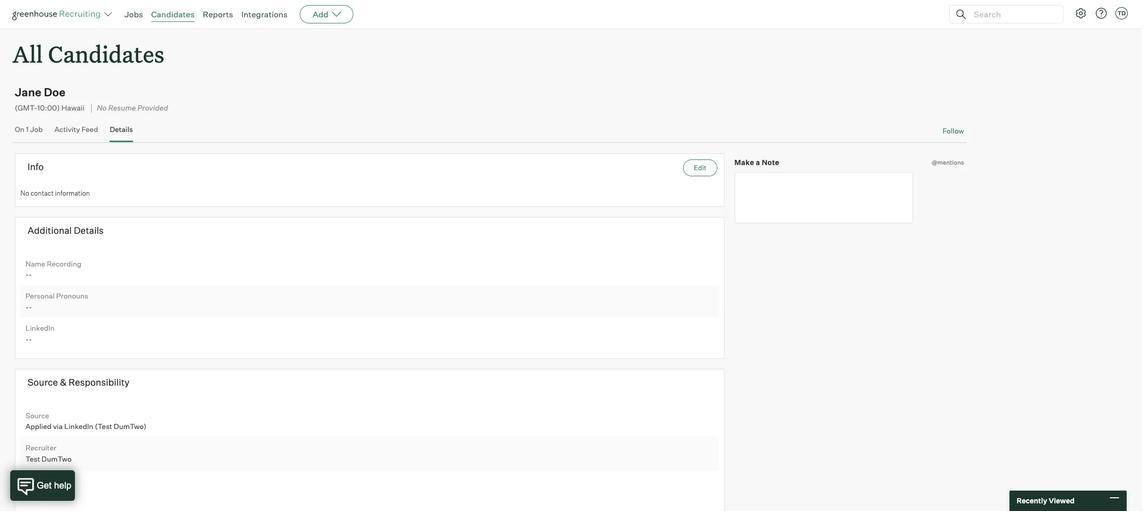 Task type: locate. For each thing, give the bounding box(es) containing it.
doe
[[44, 85, 65, 99]]

source left &
[[28, 377, 58, 388]]

details down resume
[[110, 125, 133, 134]]

coordinator
[[25, 477, 65, 486]]

&
[[60, 377, 67, 388]]

0 vertical spatial linkedin
[[25, 324, 55, 333]]

recruiter
[[25, 444, 56, 452]]

on 1 job link
[[15, 125, 43, 140]]

additional
[[28, 225, 72, 236]]

1 vertical spatial no
[[20, 189, 29, 198]]

follow
[[943, 127, 964, 135]]

1 horizontal spatial linkedin
[[64, 422, 93, 431]]

edit link
[[683, 160, 717, 176]]

personal pronouns --
[[25, 292, 88, 311]]

0 horizontal spatial details
[[74, 225, 104, 236]]

no left resume
[[97, 104, 107, 113]]

linkedin down personal pronouns --
[[25, 324, 55, 333]]

info
[[28, 161, 44, 172]]

Search text field
[[972, 7, 1054, 22]]

candidates down jobs
[[48, 39, 164, 69]]

edit
[[694, 164, 707, 172]]

0 vertical spatial source
[[28, 377, 58, 388]]

1 horizontal spatial no
[[97, 104, 107, 113]]

follow link
[[943, 126, 964, 136]]

0 vertical spatial no
[[97, 104, 107, 113]]

integrations link
[[241, 9, 288, 19]]

job
[[30, 125, 43, 134]]

pronouns
[[56, 292, 88, 300]]

no
[[97, 104, 107, 113], [20, 189, 29, 198]]

source up the applied
[[25, 411, 49, 420]]

recruiter test dumtwo
[[25, 444, 72, 463]]

note
[[762, 158, 780, 167]]

source applied via linkedin (test dumtwo)
[[25, 411, 147, 431]]

resume
[[108, 104, 136, 113]]

1 vertical spatial linkedin
[[64, 422, 93, 431]]

1
[[26, 125, 29, 134]]

no left contact
[[20, 189, 29, 198]]

add
[[313, 9, 329, 19]]

contact
[[31, 189, 54, 198]]

source
[[28, 377, 58, 388], [25, 411, 49, 420]]

0 vertical spatial details
[[110, 125, 133, 134]]

0 horizontal spatial no
[[20, 189, 29, 198]]

-
[[25, 270, 29, 279], [29, 270, 32, 279], [25, 303, 29, 311], [29, 303, 32, 311], [25, 335, 29, 344], [29, 335, 32, 344], [25, 488, 29, 497], [29, 488, 32, 497]]

0 horizontal spatial linkedin
[[25, 324, 55, 333]]

candidates right jobs
[[151, 9, 195, 19]]

source & responsibility
[[28, 377, 130, 388]]

10:00)
[[37, 104, 60, 113]]

configure image
[[1075, 7, 1087, 19]]

source for source applied via linkedin (test dumtwo)
[[25, 411, 49, 420]]

add button
[[300, 5, 354, 23]]

td
[[1118, 10, 1126, 17]]

details
[[110, 125, 133, 134], [74, 225, 104, 236]]

recording
[[47, 259, 81, 268]]

provided
[[138, 104, 168, 113]]

no resume provided
[[97, 104, 168, 113]]

linkedin
[[25, 324, 55, 333], [64, 422, 93, 431]]

candidates
[[151, 9, 195, 19], [48, 39, 164, 69]]

no contact information
[[20, 189, 90, 198]]

jobs link
[[124, 9, 143, 19]]

feed
[[82, 125, 98, 134]]

1 vertical spatial source
[[25, 411, 49, 420]]

linkedin right "via"
[[64, 422, 93, 431]]

all candidates
[[12, 39, 164, 69]]

activity feed link
[[54, 125, 98, 140]]

personal
[[25, 292, 55, 300]]

make a note
[[735, 158, 780, 167]]

on
[[15, 125, 24, 134]]

td button
[[1116, 7, 1128, 19]]

source inside source applied via linkedin (test dumtwo)
[[25, 411, 49, 420]]

applied
[[25, 422, 51, 431]]

None text field
[[735, 173, 913, 224]]

details right additional
[[74, 225, 104, 236]]

test
[[25, 455, 40, 463]]

coordinator --
[[25, 477, 65, 497]]

source for source & responsibility
[[28, 377, 58, 388]]



Task type: vqa. For each thing, say whether or not it's contained in the screenshot.


Task type: describe. For each thing, give the bounding box(es) containing it.
dumtwo
[[42, 455, 72, 463]]

jane
[[15, 85, 41, 99]]

name recording --
[[25, 259, 81, 279]]

linkedin inside source applied via linkedin (test dumtwo)
[[64, 422, 93, 431]]

no for no resume provided
[[97, 104, 107, 113]]

details link
[[110, 125, 133, 140]]

dumtwo)
[[114, 422, 147, 431]]

integrations
[[241, 9, 288, 19]]

1 vertical spatial details
[[74, 225, 104, 236]]

on 1 job
[[15, 125, 43, 134]]

name
[[25, 259, 45, 268]]

all
[[12, 39, 43, 69]]

0 vertical spatial candidates
[[151, 9, 195, 19]]

1 vertical spatial candidates
[[48, 39, 164, 69]]

reports link
[[203, 9, 233, 19]]

recently viewed
[[1017, 497, 1075, 506]]

activity
[[54, 125, 80, 134]]

reports
[[203, 9, 233, 19]]

linkedin --
[[25, 324, 55, 344]]

(gmt-10:00) hawaii
[[15, 104, 85, 113]]

@mentions link
[[932, 158, 964, 168]]

td button
[[1114, 5, 1130, 21]]

activity feed
[[54, 125, 98, 134]]

information
[[55, 189, 90, 198]]

viewed
[[1049, 497, 1075, 506]]

@mentions
[[932, 159, 964, 166]]

1 horizontal spatial details
[[110, 125, 133, 134]]

a
[[756, 158, 760, 167]]

greenhouse recruiting image
[[12, 8, 104, 20]]

make
[[735, 158, 754, 167]]

additional details
[[28, 225, 104, 236]]

via
[[53, 422, 63, 431]]

candidates link
[[151, 9, 195, 19]]

jane doe
[[15, 85, 65, 99]]

recently
[[1017, 497, 1048, 506]]

jobs
[[124, 9, 143, 19]]

responsibility
[[69, 377, 130, 388]]

(test
[[95, 422, 112, 431]]

no for no contact information
[[20, 189, 29, 198]]

(gmt-
[[15, 104, 37, 113]]

hawaii
[[61, 104, 85, 113]]



